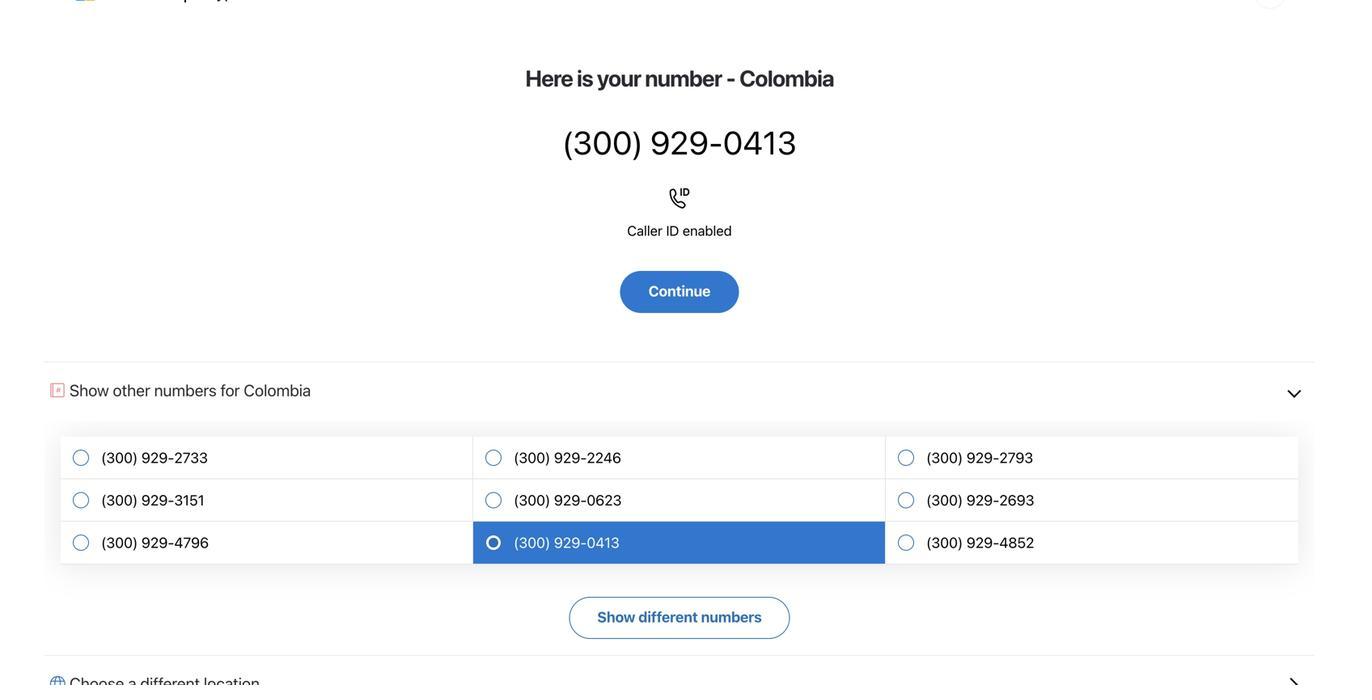 Task type: describe. For each thing, give the bounding box(es) containing it.
(300) 929-3151
[[101, 492, 204, 509]]

colombia inside dropdown button
[[244, 380, 311, 400]]

show for show other numbers for colombia
[[70, 380, 109, 400]]

3 0 0 9 2 9 4 8 5 2 element
[[926, 534, 1034, 552]]

2733
[[174, 449, 208, 466]]

show other numbers for colombia
[[70, 380, 311, 400]]

caller
[[627, 223, 663, 239]]

(300) for (300) 929-0413 'option'
[[514, 534, 550, 552]]

929- for "(300) 929-2246" option
[[554, 449, 587, 466]]

929- for (300) 929-0413 'option'
[[554, 534, 587, 552]]

(300) 929-4796 radio
[[61, 522, 473, 565]]

929- for (300) 929-2733 option
[[142, 449, 174, 466]]

(300) for (300) 929-4796 option
[[101, 534, 138, 552]]

3 0 0 9 2 9 4 7 9 6 element
[[101, 534, 209, 552]]

3 0 0 9 2 9 0 4 1 3 element
[[514, 534, 620, 552]]

numbers for different
[[701, 608, 762, 626]]

1 horizontal spatial 0413
[[723, 123, 797, 161]]

(300) 929-2733 radio
[[61, 437, 473, 479]]

(300) for (300) 929-3151 radio
[[101, 492, 138, 509]]

3 0 0 9 2 9 2 6 9 3 element
[[926, 492, 1034, 509]]

(300) down your
[[562, 123, 643, 161]]

(300) 929-3151 radio
[[61, 479, 473, 522]]

3 0 0 9 2 9 0 6 2 3 element
[[514, 492, 622, 509]]

3151
[[174, 492, 204, 509]]

your
[[597, 65, 641, 91]]

(300) 929-0623 radio
[[473, 479, 886, 522]]

id
[[666, 223, 679, 239]]

929- down number
[[650, 123, 723, 161]]

3 0 0 9 2 9 2 2 4 6 element
[[514, 449, 621, 467]]

continue button
[[620, 271, 739, 313]]

929- for (300) 929-4852 option
[[967, 534, 999, 552]]

collapse-suggested-numbers option group
[[61, 437, 1299, 565]]

929- for the (300) 929-2793 radio
[[967, 449, 999, 466]]

4852
[[999, 534, 1034, 552]]

(300) 929-4852 radio
[[886, 522, 1299, 565]]

caller id enabled
[[627, 223, 732, 239]]

continue
[[649, 282, 711, 300]]

0413 inside 3 0 0 9 2 9 0 4 1 3 element
[[587, 534, 620, 552]]



Task type: vqa. For each thing, say whether or not it's contained in the screenshot.
2733
yes



Task type: locate. For each thing, give the bounding box(es) containing it.
929- inside 3 0 0 9 2 9 2 7 3 3 'element'
[[142, 449, 174, 466]]

1 horizontal spatial numbers
[[701, 608, 762, 626]]

(300) inside 3 0 0 9 2 9 4 8 5 2 element
[[926, 534, 963, 552]]

show left different
[[597, 608, 635, 626]]

numbers left for
[[154, 380, 217, 400]]

numbers for other
[[154, 380, 217, 400]]

(300) inside 3 0 0 9 2 9 4 7 9 6 element
[[101, 534, 138, 552]]

show left other
[[70, 380, 109, 400]]

(300) for (300) 929-4852 option
[[926, 534, 963, 552]]

929- down 3 0 0 9 2 9 3 1 5 1 element
[[142, 534, 174, 552]]

1 vertical spatial numbers
[[701, 608, 762, 626]]

929- up (300) 929-2693
[[967, 449, 999, 466]]

other
[[113, 380, 150, 400]]

colombia right for
[[244, 380, 311, 400]]

0 vertical spatial numbers
[[154, 380, 217, 400]]

929- down '3 0 0 9 2 9 2 6 9 3' element
[[967, 534, 999, 552]]

1 vertical spatial show
[[597, 608, 635, 626]]

(300) inside 3 0 0 9 2 9 2 7 3 3 'element'
[[101, 449, 138, 466]]

0413 down -
[[723, 123, 797, 161]]

929- for (300) 929-0623 radio
[[554, 492, 587, 509]]

for
[[221, 380, 240, 400]]

is
[[577, 65, 593, 91]]

(300) for (300) 929-2733 option
[[101, 449, 138, 466]]

(300) inside 3 0 0 9 2 9 2 7 9 3 element
[[926, 449, 963, 466]]

enabled
[[683, 223, 732, 239]]

929- inside 3 0 0 9 2 9 2 2 4 6 element
[[554, 449, 587, 466]]

929- for (300) 929-4796 option
[[142, 534, 174, 552]]

colombia right -
[[739, 65, 834, 91]]

0 horizontal spatial colombia
[[244, 380, 311, 400]]

(300) down 3 0 0 9 2 9 2 7 9 3 element
[[926, 492, 963, 509]]

number
[[645, 65, 722, 91]]

(300) 929-0413 down 3 0 0 9 2 9 0 6 2 3 element
[[514, 534, 620, 552]]

(300) inside '3 0 0 9 2 9 2 6 9 3' element
[[926, 492, 963, 509]]

929- up (300) 929-3151
[[142, 449, 174, 466]]

929- up the (300) 929-4852
[[967, 492, 999, 509]]

(300) 929-2733
[[101, 449, 208, 466]]

0 vertical spatial (300) 929-0413
[[562, 123, 797, 161]]

(300) 929-0413 radio
[[473, 522, 886, 565]]

2246
[[587, 449, 621, 466]]

show different numbers button
[[569, 597, 790, 639]]

(300) down '3 0 0 9 2 9 2 6 9 3' element
[[926, 534, 963, 552]]

(300) for the (300) 929-2793 radio
[[926, 449, 963, 466]]

different
[[639, 608, 698, 626]]

(300) 929-2793
[[926, 449, 1033, 466]]

1 vertical spatial 0413
[[587, 534, 620, 552]]

(300) inside 3 0 0 9 2 9 3 1 5 1 element
[[101, 492, 138, 509]]

(300) 929-0413 inside (300) 929-0413 'option'
[[514, 534, 620, 552]]

(300) inside 3 0 0 9 2 9 0 6 2 3 element
[[514, 492, 550, 509]]

(300) down 3 0 0 9 2 9 0 6 2 3 element
[[514, 534, 550, 552]]

929- down 3 0 0 9 2 9 2 2 4 6 element
[[554, 492, 587, 509]]

929- inside 3 0 0 9 2 9 3 1 5 1 element
[[142, 492, 174, 509]]

(300) for (300) 929-2693 radio
[[926, 492, 963, 509]]

929- inside 3 0 0 9 2 9 0 6 2 3 element
[[554, 492, 587, 509]]

(300) 929-0623
[[514, 492, 622, 509]]

numbers inside show different numbers button
[[701, 608, 762, 626]]

929- for (300) 929-2693 radio
[[967, 492, 999, 509]]

(300) inside 3 0 0 9 2 9 0 4 1 3 element
[[514, 534, 550, 552]]

show
[[70, 380, 109, 400], [597, 608, 635, 626]]

0 vertical spatial colombia
[[739, 65, 834, 91]]

0 vertical spatial show
[[70, 380, 109, 400]]

(300) up (300) 929-2693
[[926, 449, 963, 466]]

(300) down 3 0 0 9 2 9 2 7 3 3 'element' at bottom left
[[101, 492, 138, 509]]

here
[[525, 65, 573, 91]]

929- inside 3 0 0 9 2 9 4 8 5 2 element
[[967, 534, 999, 552]]

show inside dropdown button
[[70, 380, 109, 400]]

colombia
[[739, 65, 834, 91], [244, 380, 311, 400]]

1 vertical spatial (300) 929-0413
[[514, 534, 620, 552]]

(300) down 3 0 0 9 2 9 3 1 5 1 element
[[101, 534, 138, 552]]

-
[[726, 65, 735, 91]]

3 0 0 9 2 9 2 7 3 3 element
[[101, 449, 208, 467]]

0 horizontal spatial 0413
[[587, 534, 620, 552]]

show for show different numbers
[[597, 608, 635, 626]]

3 0 0 9 2 9 3 1 5 1 element
[[101, 492, 204, 509]]

numbers right different
[[701, 608, 762, 626]]

3 0 0 9 2 9 2 7 9 3 element
[[926, 449, 1033, 467]]

929- down 3 0 0 9 2 9 0 6 2 3 element
[[554, 534, 587, 552]]

(300) inside 3 0 0 9 2 9 2 2 4 6 element
[[514, 449, 550, 466]]

929- down 3 0 0 9 2 9 2 7 3 3 'element' at bottom left
[[142, 492, 174, 509]]

1 horizontal spatial show
[[597, 608, 635, 626]]

(300) up 3 0 0 9 2 9 0 4 1 3 element
[[514, 492, 550, 509]]

numbers inside the show other numbers for colombia dropdown button
[[154, 380, 217, 400]]

(300) 929-0413 down "here is your number - colombia"
[[562, 123, 797, 161]]

4796
[[174, 534, 209, 552]]

0623
[[587, 492, 622, 509]]

929- up (300) 929-0623
[[554, 449, 587, 466]]

(300) 929-0413
[[562, 123, 797, 161], [514, 534, 620, 552]]

(300) up (300) 929-0623
[[514, 449, 550, 466]]

(300) 929-2246 radio
[[473, 437, 886, 479]]

(300) 929-4796
[[101, 534, 209, 552]]

929-
[[650, 123, 723, 161], [142, 449, 174, 466], [554, 449, 587, 466], [967, 449, 999, 466], [142, 492, 174, 509], [554, 492, 587, 509], [967, 492, 999, 509], [142, 534, 174, 552], [554, 534, 587, 552], [967, 534, 999, 552]]

2693
[[999, 492, 1034, 509]]

(300) 929-2246
[[514, 449, 621, 466]]

(300) 929-2793 radio
[[886, 437, 1299, 479]]

929- inside '3 0 0 9 2 9 2 6 9 3' element
[[967, 492, 999, 509]]

here is your number - colombia
[[525, 65, 834, 91]]

929- inside 3 0 0 9 2 9 0 4 1 3 element
[[554, 534, 587, 552]]

(300) for "(300) 929-2246" option
[[514, 449, 550, 466]]

(300) 929-2693
[[926, 492, 1034, 509]]

(300) 929-4852
[[926, 534, 1034, 552]]

(300) up (300) 929-3151
[[101, 449, 138, 466]]

929- inside 3 0 0 9 2 9 2 7 9 3 element
[[967, 449, 999, 466]]

2793
[[999, 449, 1033, 466]]

0 vertical spatial 0413
[[723, 123, 797, 161]]

1 horizontal spatial colombia
[[739, 65, 834, 91]]

show inside button
[[597, 608, 635, 626]]

0413
[[723, 123, 797, 161], [587, 534, 620, 552]]

929- inside 3 0 0 9 2 9 4 7 9 6 element
[[142, 534, 174, 552]]

0 horizontal spatial numbers
[[154, 380, 217, 400]]

1 vertical spatial colombia
[[244, 380, 311, 400]]

(300)
[[562, 123, 643, 161], [101, 449, 138, 466], [514, 449, 550, 466], [926, 449, 963, 466], [101, 492, 138, 509], [514, 492, 550, 509], [926, 492, 963, 509], [101, 534, 138, 552], [514, 534, 550, 552], [926, 534, 963, 552]]

show other numbers for colombia button
[[44, 362, 1315, 421]]

show different numbers
[[597, 608, 762, 626]]

0413 down 0623
[[587, 534, 620, 552]]

0 horizontal spatial show
[[70, 380, 109, 400]]

numbers
[[154, 380, 217, 400], [701, 608, 762, 626]]

929- for (300) 929-3151 radio
[[142, 492, 174, 509]]

(300) 929-2693 radio
[[886, 479, 1299, 522]]

(300) for (300) 929-0623 radio
[[514, 492, 550, 509]]



